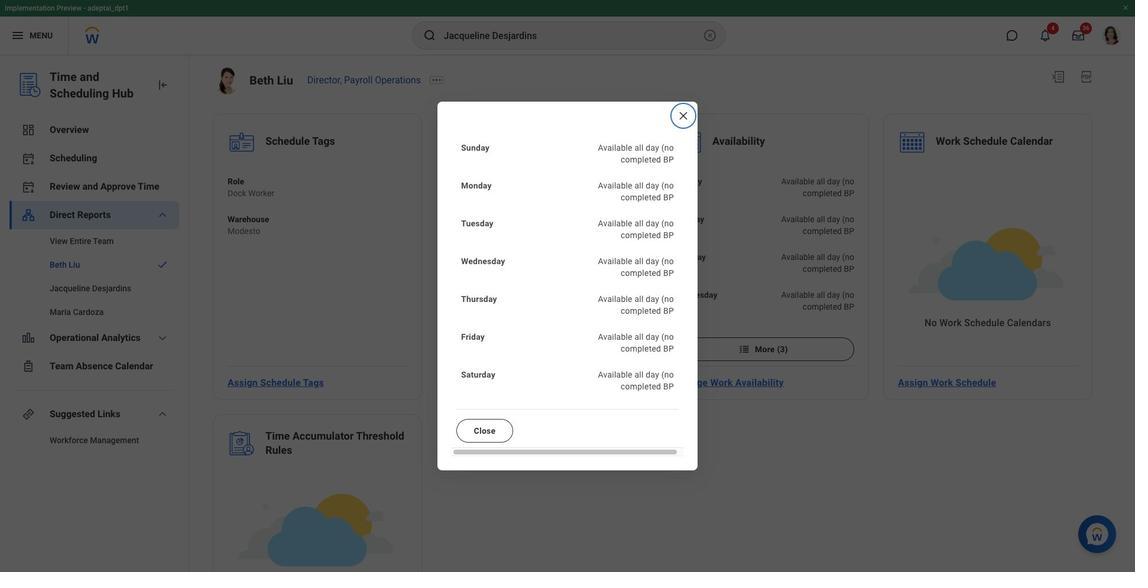 Task type: vqa. For each thing, say whether or not it's contained in the screenshot.
second Chevron Down Small icon
yes



Task type: describe. For each thing, give the bounding box(es) containing it.
view printable version (pdf) image
[[1080, 70, 1094, 84]]

calendar user solid image
[[21, 151, 35, 166]]

link image
[[21, 408, 35, 422]]

modesto element
[[228, 225, 269, 237]]

dock worker element
[[228, 188, 275, 199]]

x image
[[678, 110, 690, 122]]

navigation pane region
[[0, 54, 189, 573]]

close environment banner image
[[1123, 4, 1130, 11]]

work schedule calendar element
[[936, 134, 1054, 151]]

inbox large image
[[1073, 30, 1085, 41]]

time accumulator threshold rules element
[[266, 430, 408, 460]]

transformation import image
[[156, 78, 170, 92]]

dashboard image
[[21, 123, 35, 137]]

profile logan mcneil element
[[1096, 22, 1129, 49]]

demo_f075.png image
[[213, 67, 240, 95]]



Task type: locate. For each thing, give the bounding box(es) containing it.
task timeoff image
[[21, 360, 35, 374]]

view team image
[[21, 208, 35, 222]]

schedule tags element
[[266, 134, 335, 151]]

chevron down small image
[[156, 208, 170, 222]]

chevron down small image
[[156, 408, 170, 422]]

calendar user solid image
[[21, 180, 35, 194]]

notifications large image
[[1040, 30, 1052, 41]]

time and scheduling hub element
[[50, 69, 146, 102]]

banner
[[0, 0, 1136, 54]]

export to excel image
[[1052, 70, 1066, 84]]

list view image
[[739, 344, 751, 356]]

search image
[[423, 28, 437, 43]]

check image
[[156, 259, 170, 271]]

dialog
[[438, 102, 698, 471]]

availability element
[[713, 134, 766, 151]]

x circle image
[[703, 28, 717, 43]]

scheduling worker preferences element
[[489, 128, 631, 159]]



